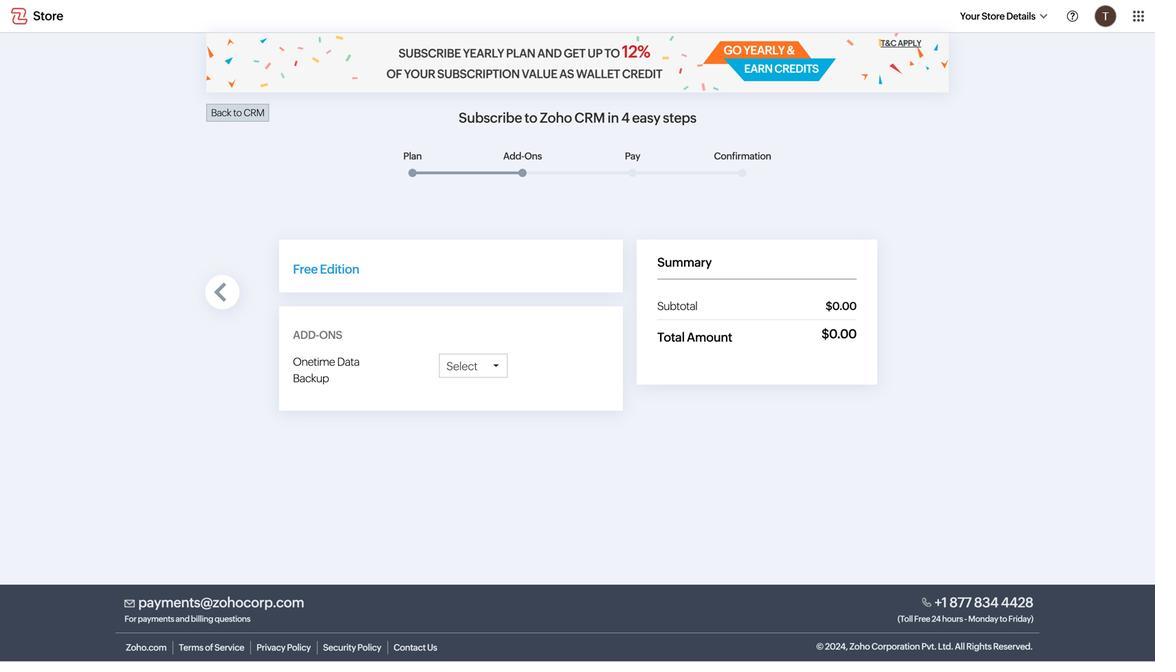 Task type: locate. For each thing, give the bounding box(es) containing it.
us
[[427, 643, 437, 653]]

subscribe yearly plan and get up to 12% of your subscription value as wallet credit
[[386, 42, 662, 80]]

subscription
[[437, 67, 520, 80]]

1 vertical spatial free
[[914, 614, 930, 624]]

ons
[[524, 151, 542, 162]]

free left edition
[[293, 262, 318, 276]]

details
[[1006, 11, 1036, 22]]

yearly up subscription
[[463, 46, 504, 60]]

4428
[[1001, 595, 1033, 611]]

+1 877 834 4428
[[935, 595, 1033, 611]]

(toll free 24 hours - monday to friday)
[[898, 614, 1033, 624]]

to left friday)
[[1000, 614, 1007, 624]]

0 horizontal spatial to
[[233, 107, 242, 118]]

1 horizontal spatial policy
[[357, 643, 381, 653]]

apply
[[898, 39, 921, 48]]

1 vertical spatial $ 0.00
[[822, 327, 857, 341]]

your
[[404, 67, 435, 80]]

privacy policy
[[256, 643, 311, 653]]

ons
[[319, 329, 342, 341]]

policy right security
[[357, 643, 381, 653]]

0 vertical spatial $
[[826, 300, 832, 313]]

1 horizontal spatial yearly
[[744, 43, 785, 57]]

contact us link
[[390, 641, 443, 655]]

total amount
[[657, 330, 732, 344]]

to
[[604, 46, 620, 60]]

crm right back
[[244, 107, 264, 118]]

onetime
[[293, 355, 335, 368]]

onetime data backup
[[293, 355, 360, 385]]

0 vertical spatial $ 0.00
[[826, 300, 857, 313]]

easy
[[632, 110, 661, 126]]

privacy policy link
[[253, 641, 318, 655]]

security policy link
[[320, 641, 388, 655]]

$ 0.00 for subtotal
[[826, 300, 857, 313]]

as
[[559, 67, 574, 80]]

© 2024 , zoho corporation pvt. ltd. all rights reserved.
[[816, 642, 1033, 652]]

1 vertical spatial $
[[822, 327, 829, 341]]

reserved.
[[993, 642, 1033, 652]]

earn
[[744, 62, 773, 75]]

service
[[214, 643, 244, 653]]

confirmation
[[714, 151, 771, 162]]

to up ons
[[524, 110, 537, 126]]

1 horizontal spatial to
[[524, 110, 537, 126]]

?
[[1070, 11, 1075, 22]]

policy right privacy at bottom
[[287, 643, 311, 653]]

subscribe
[[399, 46, 461, 60]]

hours
[[942, 614, 963, 624]]

plan
[[403, 151, 422, 162]]

$ 0.00
[[826, 300, 857, 313], [822, 327, 857, 341]]

free left 24
[[914, 614, 930, 624]]

crm left in
[[574, 110, 605, 126]]

0.00 for total amount
[[829, 327, 857, 341]]

0 horizontal spatial yearly
[[463, 46, 504, 60]]

$ 0.00 for total amount
[[822, 327, 857, 341]]

$ for total amount
[[822, 327, 829, 341]]

add-ons
[[293, 329, 342, 341]]

terms of service
[[179, 643, 244, 653]]

total
[[657, 330, 685, 344]]

©
[[816, 642, 824, 652]]

value
[[522, 67, 557, 80]]

in
[[607, 110, 619, 126]]

ltd.
[[938, 642, 953, 652]]

zoho
[[540, 110, 572, 126], [849, 642, 870, 652]]

0 vertical spatial free
[[293, 262, 318, 276]]

yearly up earn
[[744, 43, 785, 57]]

corporation
[[872, 642, 920, 652]]

back to previous step image
[[205, 275, 240, 309]]

rights
[[966, 642, 992, 652]]

1 horizontal spatial zoho
[[849, 642, 870, 652]]

&
[[787, 43, 795, 57]]

0.00 for subtotal
[[832, 300, 857, 313]]

yearly inside subscribe yearly plan and get up to 12% of your subscription value as wallet credit
[[463, 46, 504, 60]]

0 horizontal spatial policy
[[287, 643, 311, 653]]

to for back
[[233, 107, 242, 118]]

to
[[233, 107, 242, 118], [524, 110, 537, 126], [1000, 614, 1007, 624]]

yearly for go yearly & earn credits
[[744, 43, 785, 57]]

834
[[974, 595, 999, 611]]

0 horizontal spatial free
[[293, 262, 318, 276]]

go yearly & earn credits
[[724, 43, 819, 75]]

to right back
[[233, 107, 242, 118]]

yearly inside go yearly & earn credits
[[744, 43, 785, 57]]

zoho up ons
[[540, 110, 572, 126]]

pvt.
[[922, 642, 937, 652]]

subscribe to zoho crm in 4 easy steps
[[459, 110, 697, 126]]

pay
[[625, 151, 640, 162]]

free
[[293, 262, 318, 276], [914, 614, 930, 624]]

store
[[33, 9, 63, 23], [982, 11, 1005, 22]]

1 horizontal spatial store
[[982, 11, 1005, 22]]

1 vertical spatial 0.00
[[829, 327, 857, 341]]

2 policy from the left
[[357, 643, 381, 653]]

zoho right ,
[[849, 642, 870, 652]]

policy for privacy policy
[[287, 643, 311, 653]]

,
[[846, 642, 848, 652]]

back to crm
[[211, 107, 264, 118]]

$
[[826, 300, 832, 313], [822, 327, 829, 341]]

crm
[[244, 107, 264, 118], [574, 110, 605, 126]]

security policy
[[323, 643, 381, 653]]

1 policy from the left
[[287, 643, 311, 653]]

contact us
[[394, 643, 437, 653]]

12%
[[622, 42, 650, 61]]

add-
[[293, 329, 319, 341]]

0 vertical spatial 0.00
[[832, 300, 857, 313]]

4
[[621, 110, 630, 126]]

2024
[[825, 642, 846, 652]]

0 vertical spatial zoho
[[540, 110, 572, 126]]

0 horizontal spatial zoho
[[540, 110, 572, 126]]

1 horizontal spatial crm
[[574, 110, 605, 126]]

yearly
[[744, 43, 785, 57], [463, 46, 504, 60]]



Task type: describe. For each thing, give the bounding box(es) containing it.
subscribe
[[459, 110, 522, 126]]

of
[[386, 67, 402, 80]]

t&c
[[881, 39, 896, 48]]

wallet
[[576, 67, 620, 80]]

your store details
[[960, 11, 1036, 22]]

backup
[[293, 372, 329, 385]]

$ for subtotal
[[826, 300, 832, 313]]

edition
[[320, 262, 359, 276]]

your
[[960, 11, 980, 22]]

payments@zohocorp.com for payments and billing questions
[[124, 595, 304, 624]]

plan
[[506, 46, 535, 60]]

1 horizontal spatial free
[[914, 614, 930, 624]]

of
[[205, 643, 213, 653]]

friday)
[[1008, 614, 1033, 624]]

add-
[[503, 151, 524, 162]]

policy for security policy
[[357, 643, 381, 653]]

-
[[964, 614, 967, 624]]

subtotal
[[657, 300, 697, 313]]

select button
[[439, 354, 508, 379]]

privacy
[[256, 643, 285, 653]]

go
[[724, 43, 742, 57]]

877
[[949, 595, 972, 611]]

select
[[447, 360, 478, 373]]

store link
[[11, 7, 63, 25]]

terms
[[179, 643, 203, 653]]

t&c apply
[[881, 39, 921, 48]]

0 horizontal spatial crm
[[244, 107, 264, 118]]

credits
[[775, 62, 819, 75]]

payments@zohocorp.com
[[138, 595, 304, 611]]

steps
[[663, 110, 697, 126]]

amount
[[687, 330, 732, 344]]

all
[[955, 642, 965, 652]]

security
[[323, 643, 356, 653]]

payments
[[138, 614, 174, 624]]

24
[[932, 614, 941, 624]]

zoho.com link
[[122, 641, 173, 655]]

back
[[211, 107, 231, 118]]

summary
[[657, 255, 712, 270]]

contact
[[394, 643, 426, 653]]

free edition
[[293, 262, 359, 276]]

billing
[[191, 614, 213, 624]]

and
[[176, 614, 190, 624]]

yearly for subscribe yearly plan and get up to 12% of your subscription value as wallet credit
[[463, 46, 504, 60]]

1 vertical spatial zoho
[[849, 642, 870, 652]]

credit
[[622, 67, 662, 80]]

get
[[564, 46, 586, 60]]

data
[[337, 355, 360, 368]]

to for subscribe
[[524, 110, 537, 126]]

zoho.com
[[126, 643, 167, 653]]

+1
[[935, 595, 947, 611]]

up
[[588, 46, 602, 60]]

terms of service link
[[175, 641, 251, 655]]

questions
[[215, 614, 250, 624]]

0 horizontal spatial store
[[33, 9, 63, 23]]

add-ons
[[503, 151, 542, 162]]

monday
[[968, 614, 998, 624]]

(toll
[[898, 614, 913, 624]]

and
[[537, 46, 562, 60]]

2 horizontal spatial to
[[1000, 614, 1007, 624]]

for
[[124, 614, 136, 624]]



Task type: vqa. For each thing, say whether or not it's contained in the screenshot.
the *Earliest
no



